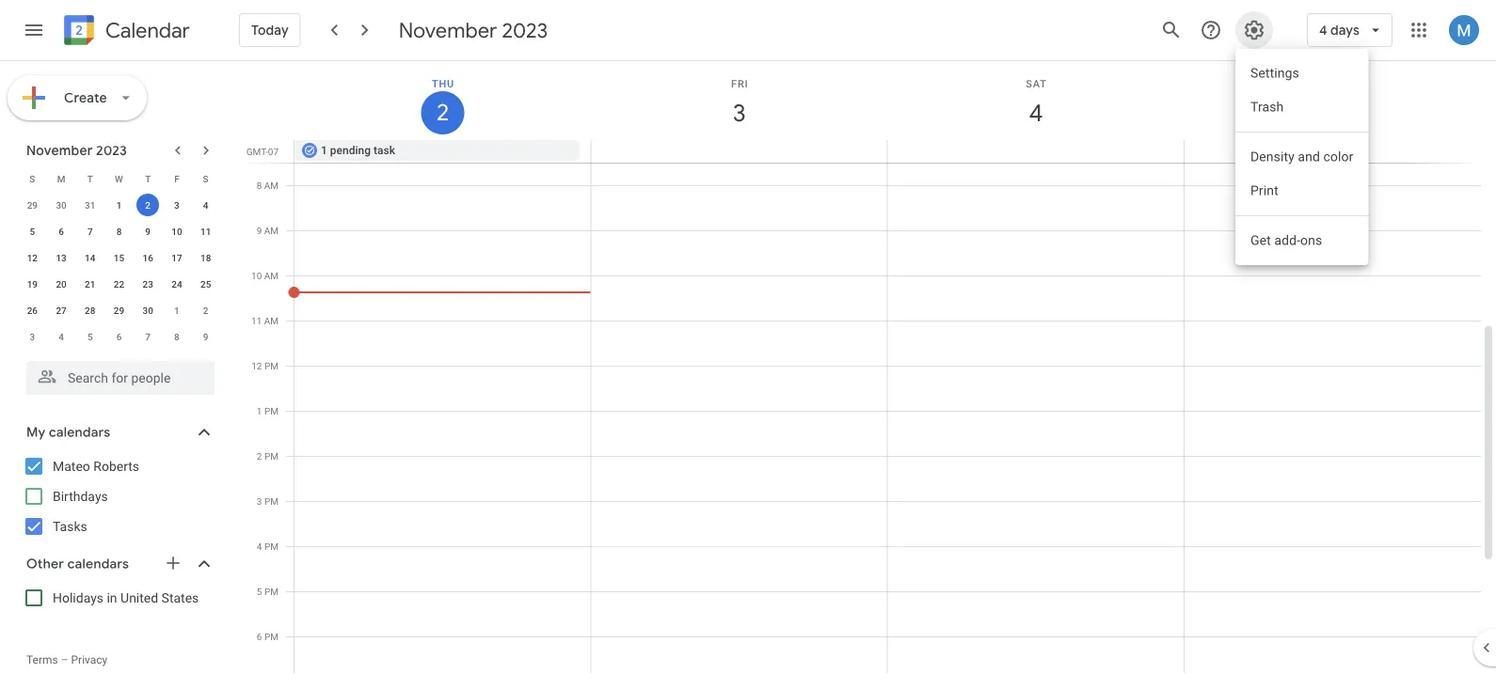 Task type: vqa. For each thing, say whether or not it's contained in the screenshot.


Task type: locate. For each thing, give the bounding box(es) containing it.
add other calendars image
[[164, 554, 183, 573]]

4 inside dropdown button
[[1319, 22, 1327, 39]]

0 horizontal spatial 12
[[27, 252, 38, 263]]

2 horizontal spatial 9
[[257, 225, 262, 236]]

2 vertical spatial 8
[[174, 331, 179, 343]]

24 element
[[166, 273, 188, 295]]

m
[[57, 173, 65, 184]]

4 down 27 element
[[59, 331, 64, 343]]

am up 12 pm
[[264, 315, 279, 327]]

1 horizontal spatial november 2023
[[399, 17, 548, 43]]

row containing 26
[[18, 297, 220, 324]]

1 horizontal spatial 10
[[251, 270, 262, 281]]

5 row from the top
[[18, 271, 220, 297]]

0 horizontal spatial 11
[[200, 226, 211, 237]]

0 horizontal spatial 9
[[145, 226, 151, 237]]

december 6 element
[[108, 326, 130, 348]]

5 down 28 element
[[87, 331, 93, 343]]

7 pm from the top
[[264, 631, 279, 643]]

2 for december 2 element
[[203, 305, 208, 316]]

22
[[114, 279, 124, 290]]

get add-ons
[[1250, 233, 1322, 248]]

8 am
[[257, 180, 279, 191]]

0 horizontal spatial 5
[[30, 226, 35, 237]]

6 pm
[[257, 631, 279, 643]]

0 vertical spatial 7
[[87, 226, 93, 237]]

my
[[26, 424, 46, 441]]

30 for 30 element
[[143, 305, 153, 316]]

0 vertical spatial 8
[[257, 180, 262, 191]]

6 down 5 pm
[[257, 631, 262, 643]]

5
[[30, 226, 35, 237], [87, 331, 93, 343], [257, 586, 262, 597]]

t up 2 cell
[[145, 173, 151, 184]]

other calendars
[[26, 556, 129, 573]]

1
[[321, 144, 327, 157], [116, 199, 122, 211], [174, 305, 179, 316], [257, 406, 262, 417]]

1 for december 1 element
[[174, 305, 179, 316]]

december 9 element
[[194, 326, 217, 348]]

0 vertical spatial 6
[[59, 226, 64, 237]]

row down 22 element at the left of the page
[[18, 297, 220, 324]]

november 2023 grid
[[18, 166, 220, 350]]

6 row from the top
[[18, 297, 220, 324]]

1 vertical spatial 12
[[251, 360, 262, 372]]

8 inside grid
[[257, 180, 262, 191]]

30 down m
[[56, 199, 67, 211]]

26
[[27, 305, 38, 316]]

2 vertical spatial 5
[[257, 586, 262, 597]]

1 horizontal spatial t
[[145, 173, 151, 184]]

10 am
[[251, 270, 279, 281]]

21
[[85, 279, 95, 290]]

29 left october 30 element
[[27, 199, 38, 211]]

1 vertical spatial 29
[[114, 305, 124, 316]]

11 am
[[251, 315, 279, 327]]

november up thu
[[399, 17, 497, 43]]

november
[[399, 17, 497, 43], [26, 142, 93, 159]]

pm for 5 pm
[[264, 586, 279, 597]]

pm for 6 pm
[[264, 631, 279, 643]]

2 am from the top
[[264, 225, 279, 236]]

4 inside sat 4
[[1028, 97, 1042, 128]]

mateo
[[53, 459, 90, 474]]

row containing 3
[[18, 324, 220, 350]]

holidays
[[53, 590, 104, 606]]

12 pm
[[251, 360, 279, 372]]

23
[[143, 279, 153, 290]]

1 s from the left
[[29, 173, 35, 184]]

pm up 2 pm
[[264, 406, 279, 417]]

calendars for other calendars
[[67, 556, 129, 573]]

16 element
[[137, 247, 159, 269]]

grid containing 3
[[241, 61, 1496, 675]]

7 down 30 element
[[145, 331, 151, 343]]

1 vertical spatial calendars
[[67, 556, 129, 573]]

tasks
[[53, 519, 87, 534]]

0 vertical spatial 30
[[56, 199, 67, 211]]

4 pm from the top
[[264, 496, 279, 507]]

0 vertical spatial 2023
[[502, 17, 548, 43]]

pm up 3 pm
[[264, 451, 279, 462]]

0 horizontal spatial november 2023
[[26, 142, 127, 159]]

1 horizontal spatial 12
[[251, 360, 262, 372]]

1 vertical spatial 30
[[143, 305, 153, 316]]

am
[[264, 180, 279, 191], [264, 225, 279, 236], [264, 270, 279, 281], [264, 315, 279, 327]]

6 down 29 element at the top left of the page
[[116, 331, 122, 343]]

5 down october 29 element
[[30, 226, 35, 237]]

3 down the fri
[[732, 97, 745, 128]]

Search for people text field
[[38, 361, 203, 395]]

am for 11 am
[[264, 315, 279, 327]]

gmt-07
[[246, 146, 279, 157]]

3 pm from the top
[[264, 451, 279, 462]]

3 am from the top
[[264, 270, 279, 281]]

8 down december 1 element
[[174, 331, 179, 343]]

row down 29 element at the top left of the page
[[18, 324, 220, 350]]

1 vertical spatial 10
[[251, 270, 262, 281]]

30 down 23
[[143, 305, 153, 316]]

days
[[1330, 22, 1360, 39]]

3 row from the top
[[18, 218, 220, 245]]

0 vertical spatial 29
[[27, 199, 38, 211]]

1 left pending
[[321, 144, 327, 157]]

0 horizontal spatial t
[[87, 173, 93, 184]]

29 for october 29 element
[[27, 199, 38, 211]]

0 horizontal spatial s
[[29, 173, 35, 184]]

4
[[1319, 22, 1327, 39], [1028, 97, 1042, 128], [203, 199, 208, 211], [59, 331, 64, 343], [257, 541, 262, 552]]

am down 07 on the left of page
[[264, 180, 279, 191]]

december 7 element
[[137, 326, 159, 348]]

8
[[257, 180, 262, 191], [116, 226, 122, 237], [174, 331, 179, 343]]

cell
[[591, 140, 887, 163], [887, 140, 1184, 163], [1184, 140, 1480, 163]]

3 down 26 element
[[30, 331, 35, 343]]

2 for 2 pm
[[257, 451, 262, 462]]

1 pending task
[[321, 144, 395, 157]]

27 element
[[50, 299, 73, 322]]

9 down december 2 element
[[203, 331, 208, 343]]

11 up 18
[[200, 226, 211, 237]]

8 down 'gmt-'
[[257, 180, 262, 191]]

5 down 4 pm
[[257, 586, 262, 597]]

states
[[161, 590, 199, 606]]

10
[[171, 226, 182, 237], [251, 270, 262, 281]]

–
[[61, 654, 68, 667]]

s right f
[[203, 173, 209, 184]]

row containing s
[[18, 166, 220, 192]]

2 row from the top
[[18, 192, 220, 218]]

2 for 2, today element
[[145, 199, 151, 211]]

4 am from the top
[[264, 315, 279, 327]]

1 pm from the top
[[264, 360, 279, 372]]

1 vertical spatial november 2023
[[26, 142, 127, 159]]

1 down w
[[116, 199, 122, 211]]

density
[[1250, 149, 1294, 165]]

2 vertical spatial 6
[[257, 631, 262, 643]]

november 2023 up thu
[[399, 17, 548, 43]]

row containing 19
[[18, 271, 220, 297]]

1 vertical spatial 7
[[145, 331, 151, 343]]

pending
[[330, 144, 371, 157]]

29 inside october 29 element
[[27, 199, 38, 211]]

1 vertical spatial 5
[[87, 331, 93, 343]]

9 up 10 am
[[257, 225, 262, 236]]

10 up 11 am
[[251, 270, 262, 281]]

11 for 11
[[200, 226, 211, 237]]

pm
[[264, 360, 279, 372], [264, 406, 279, 417], [264, 451, 279, 462], [264, 496, 279, 507], [264, 541, 279, 552], [264, 586, 279, 597], [264, 631, 279, 643]]

12 inside row group
[[27, 252, 38, 263]]

1 vertical spatial november
[[26, 142, 93, 159]]

11 element
[[194, 220, 217, 243]]

1 horizontal spatial 8
[[174, 331, 179, 343]]

0 vertical spatial 12
[[27, 252, 38, 263]]

pm for 1 pm
[[264, 406, 279, 417]]

november up m
[[26, 142, 93, 159]]

29
[[27, 199, 38, 211], [114, 305, 124, 316]]

1 up december 8 element
[[174, 305, 179, 316]]

0 horizontal spatial 30
[[56, 199, 67, 211]]

21 element
[[79, 273, 101, 295]]

2 s from the left
[[203, 173, 209, 184]]

december 8 element
[[166, 326, 188, 348]]

0 horizontal spatial 8
[[116, 226, 122, 237]]

grid
[[241, 61, 1496, 675]]

12
[[27, 252, 38, 263], [251, 360, 262, 372]]

calendar heading
[[102, 17, 190, 44]]

color
[[1323, 149, 1353, 165]]

9 am
[[257, 225, 279, 236]]

calendars up mateo
[[49, 424, 110, 441]]

4 left days
[[1319, 22, 1327, 39]]

my calendars button
[[4, 418, 233, 448]]

7 up 14 element
[[87, 226, 93, 237]]

13 element
[[50, 247, 73, 269]]

1 am from the top
[[264, 180, 279, 191]]

11
[[200, 226, 211, 237], [251, 315, 262, 327]]

settings menu image
[[1243, 19, 1265, 41]]

30
[[56, 199, 67, 211], [143, 305, 153, 316]]

pm down 5 pm
[[264, 631, 279, 643]]

2 inside cell
[[145, 199, 151, 211]]

november 2023 up m
[[26, 142, 127, 159]]

0 vertical spatial calendars
[[49, 424, 110, 441]]

6 pm from the top
[[264, 586, 279, 597]]

row group containing 29
[[18, 192, 220, 350]]

2, today element
[[137, 194, 159, 216]]

pm up 4 pm
[[264, 496, 279, 507]]

privacy link
[[71, 654, 108, 667]]

pm down 3 pm
[[264, 541, 279, 552]]

pm up 1 pm
[[264, 360, 279, 372]]

am for 10 am
[[264, 270, 279, 281]]

5 pm from the top
[[264, 541, 279, 552]]

0 horizontal spatial 10
[[171, 226, 182, 237]]

trash
[[1250, 99, 1284, 115]]

10 inside grid
[[251, 270, 262, 281]]

row down w
[[18, 192, 220, 218]]

2023
[[502, 17, 548, 43], [96, 142, 127, 159]]

settings
[[1250, 65, 1299, 81]]

calendars
[[49, 424, 110, 441], [67, 556, 129, 573]]

20
[[56, 279, 67, 290]]

1 vertical spatial 11
[[251, 315, 262, 327]]

29 down 22 at left top
[[114, 305, 124, 316]]

4 up 11 'element'
[[203, 199, 208, 211]]

november 2023
[[399, 17, 548, 43], [26, 142, 127, 159]]

4 days
[[1319, 22, 1360, 39]]

roberts
[[93, 459, 139, 474]]

7
[[87, 226, 93, 237], [145, 331, 151, 343]]

2 horizontal spatial 5
[[257, 586, 262, 597]]

2 horizontal spatial 8
[[257, 180, 262, 191]]

4 down sat
[[1028, 97, 1042, 128]]

1 horizontal spatial s
[[203, 173, 209, 184]]

december 1 element
[[166, 299, 188, 322]]

0 horizontal spatial 29
[[27, 199, 38, 211]]

10 element
[[166, 220, 188, 243]]

0 vertical spatial november
[[399, 17, 497, 43]]

11 inside 'element'
[[200, 226, 211, 237]]

28
[[85, 305, 95, 316]]

29 inside 29 element
[[114, 305, 124, 316]]

6 inside grid
[[257, 631, 262, 643]]

13
[[56, 252, 67, 263]]

1 horizontal spatial 30
[[143, 305, 153, 316]]

10 inside row group
[[171, 226, 182, 237]]

row up 15 element
[[18, 218, 220, 245]]

1 cell from the left
[[591, 140, 887, 163]]

row up 29 element at the top left of the page
[[18, 271, 220, 297]]

4 row from the top
[[18, 245, 220, 271]]

12 down 11 am
[[251, 360, 262, 372]]

11 down 10 am
[[251, 315, 262, 327]]

1 down 12 pm
[[257, 406, 262, 417]]

9 down 2, today element
[[145, 226, 151, 237]]

1 horizontal spatial 29
[[114, 305, 124, 316]]

terms
[[26, 654, 58, 667]]

1 vertical spatial 2023
[[96, 142, 127, 159]]

calendars for my calendars
[[49, 424, 110, 441]]

s up october 29 element
[[29, 173, 35, 184]]

1 horizontal spatial 9
[[203, 331, 208, 343]]

my calendars list
[[4, 452, 233, 542]]

None search field
[[0, 354, 233, 395]]

row group
[[18, 192, 220, 350]]

0 vertical spatial 11
[[200, 226, 211, 237]]

6 up 13 element
[[59, 226, 64, 237]]

3
[[732, 97, 745, 128], [174, 199, 179, 211], [30, 331, 35, 343], [257, 496, 262, 507]]

0 horizontal spatial 6
[[59, 226, 64, 237]]

3 up 4 pm
[[257, 496, 262, 507]]

8 up 15 element
[[116, 226, 122, 237]]

7 row from the top
[[18, 324, 220, 350]]

t up october 31 element
[[87, 173, 93, 184]]

october 31 element
[[79, 194, 101, 216]]

2
[[435, 98, 448, 127], [145, 199, 151, 211], [203, 305, 208, 316], [257, 451, 262, 462]]

row
[[18, 166, 220, 192], [18, 192, 220, 218], [18, 218, 220, 245], [18, 245, 220, 271], [18, 271, 220, 297], [18, 297, 220, 324], [18, 324, 220, 350]]

pm down 4 pm
[[264, 586, 279, 597]]

12 up the 19
[[27, 252, 38, 263]]

0 vertical spatial 10
[[171, 226, 182, 237]]

terms link
[[26, 654, 58, 667]]

today
[[251, 22, 289, 39]]

1 horizontal spatial 5
[[87, 331, 93, 343]]

calendar element
[[60, 11, 190, 53]]

am down 9 am on the top of the page
[[264, 270, 279, 281]]

16
[[143, 252, 153, 263]]

9
[[257, 225, 262, 236], [145, 226, 151, 237], [203, 331, 208, 343]]

1 vertical spatial 6
[[116, 331, 122, 343]]

1 pending task row
[[286, 140, 1496, 163]]

6 for 6 pm
[[257, 631, 262, 643]]

12 for 12 pm
[[251, 360, 262, 372]]

20 element
[[50, 273, 73, 295]]

united
[[120, 590, 158, 606]]

1 row from the top
[[18, 166, 220, 192]]

t
[[87, 173, 93, 184], [145, 173, 151, 184]]

other calendars button
[[4, 550, 233, 580]]

today button
[[239, 8, 301, 53]]

1 inside button
[[321, 144, 327, 157]]

5 inside grid
[[257, 586, 262, 597]]

30 element
[[137, 299, 159, 322]]

row up 2, today element
[[18, 166, 220, 192]]

calendars up in
[[67, 556, 129, 573]]

1 horizontal spatial 6
[[116, 331, 122, 343]]

1 horizontal spatial 2023
[[502, 17, 548, 43]]

10 up 17
[[171, 226, 182, 237]]

pm for 3 pm
[[264, 496, 279, 507]]

w
[[115, 173, 123, 184]]

2 horizontal spatial 6
[[257, 631, 262, 643]]

4 down 3 pm
[[257, 541, 262, 552]]

6
[[59, 226, 64, 237], [116, 331, 122, 343], [257, 631, 262, 643]]

1 horizontal spatial 11
[[251, 315, 262, 327]]

row up 22 element at the left of the page
[[18, 245, 220, 271]]

row containing 12
[[18, 245, 220, 271]]

am down 8 am
[[264, 225, 279, 236]]

2 pm from the top
[[264, 406, 279, 417]]



Task type: describe. For each thing, give the bounding box(es) containing it.
26 element
[[21, 299, 44, 322]]

22 element
[[108, 273, 130, 295]]

create button
[[8, 75, 147, 120]]

12 element
[[21, 247, 44, 269]]

privacy
[[71, 654, 108, 667]]

thu 2
[[432, 78, 455, 127]]

density and color
[[1250, 149, 1353, 165]]

task
[[374, 144, 395, 157]]

31
[[85, 199, 95, 211]]

december 4 element
[[50, 326, 73, 348]]

3 link
[[718, 91, 761, 135]]

mateo roberts
[[53, 459, 139, 474]]

ons
[[1300, 233, 1322, 248]]

0 horizontal spatial november
[[26, 142, 93, 159]]

14 element
[[79, 247, 101, 269]]

4 pm
[[257, 541, 279, 552]]

28 element
[[79, 299, 101, 322]]

and
[[1298, 149, 1320, 165]]

row containing 29
[[18, 192, 220, 218]]

in
[[107, 590, 117, 606]]

24
[[171, 279, 182, 290]]

17
[[171, 252, 182, 263]]

4 link
[[1014, 91, 1058, 135]]

december 2 element
[[194, 299, 217, 322]]

9 for december 9 element
[[203, 331, 208, 343]]

december 3 element
[[21, 326, 44, 348]]

holidays in united states
[[53, 590, 199, 606]]

1 pending task button
[[295, 140, 580, 161]]

october 30 element
[[50, 194, 73, 216]]

5 for 5 pm
[[257, 586, 262, 597]]

10 for 10
[[171, 226, 182, 237]]

calendar
[[105, 17, 190, 44]]

gmt-
[[246, 146, 268, 157]]

december 5 element
[[79, 326, 101, 348]]

2 link
[[421, 91, 464, 135]]

19
[[27, 279, 38, 290]]

23 element
[[137, 273, 159, 295]]

support image
[[1200, 19, 1222, 41]]

pm for 4 pm
[[264, 541, 279, 552]]

row containing 5
[[18, 218, 220, 245]]

2 cell from the left
[[887, 140, 1184, 163]]

am for 8 am
[[264, 180, 279, 191]]

0 horizontal spatial 7
[[87, 226, 93, 237]]

am for 9 am
[[264, 225, 279, 236]]

1 t from the left
[[87, 173, 93, 184]]

2 pm
[[257, 451, 279, 462]]

14
[[85, 252, 95, 263]]

8 for 8 am
[[257, 180, 262, 191]]

29 element
[[108, 299, 130, 322]]

get
[[1250, 233, 1271, 248]]

07
[[268, 146, 279, 157]]

10 for 10 am
[[251, 270, 262, 281]]

other
[[26, 556, 64, 573]]

pm for 12 pm
[[264, 360, 279, 372]]

main drawer image
[[23, 19, 45, 41]]

2 t from the left
[[145, 173, 151, 184]]

30 for october 30 element
[[56, 199, 67, 211]]

4 days button
[[1307, 8, 1393, 53]]

25 element
[[194, 273, 217, 295]]

my calendars
[[26, 424, 110, 441]]

25
[[200, 279, 211, 290]]

18
[[200, 252, 211, 263]]

pm for 2 pm
[[264, 451, 279, 462]]

15
[[114, 252, 124, 263]]

18 element
[[194, 247, 217, 269]]

2 cell
[[133, 192, 162, 218]]

create
[[64, 89, 107, 106]]

2 inside thu 2
[[435, 98, 448, 127]]

3 pm
[[257, 496, 279, 507]]

3 cell from the left
[[1184, 140, 1480, 163]]

29 for 29 element at the top left of the page
[[114, 305, 124, 316]]

october 29 element
[[21, 194, 44, 216]]

4 for 4 days
[[1319, 22, 1327, 39]]

print
[[1250, 183, 1278, 199]]

1 horizontal spatial november
[[399, 17, 497, 43]]

sat 4
[[1026, 78, 1047, 128]]

3 down f
[[174, 199, 179, 211]]

0 horizontal spatial 2023
[[96, 142, 127, 159]]

4 for 4 pm
[[257, 541, 262, 552]]

8 for december 8 element
[[174, 331, 179, 343]]

fri
[[731, 78, 748, 89]]

3 inside fri 3
[[732, 97, 745, 128]]

terms – privacy
[[26, 654, 108, 667]]

sat
[[1026, 78, 1047, 89]]

birthdays
[[53, 489, 108, 504]]

1 vertical spatial 8
[[116, 226, 122, 237]]

settings menu menu
[[1235, 49, 1368, 265]]

thu
[[432, 78, 455, 89]]

27
[[56, 305, 67, 316]]

1 for 1 pending task
[[321, 144, 327, 157]]

4 for december 4 element
[[59, 331, 64, 343]]

6 for december 6 element
[[116, 331, 122, 343]]

11 for 11 am
[[251, 315, 262, 327]]

5 pm
[[257, 586, 279, 597]]

0 vertical spatial november 2023
[[399, 17, 548, 43]]

9 for 9 am
[[257, 225, 262, 236]]

15 element
[[108, 247, 130, 269]]

0 vertical spatial 5
[[30, 226, 35, 237]]

19 element
[[21, 273, 44, 295]]

1 for 1 pm
[[257, 406, 262, 417]]

12 for 12
[[27, 252, 38, 263]]

1 pm
[[257, 406, 279, 417]]

fri 3
[[731, 78, 748, 128]]

1 horizontal spatial 7
[[145, 331, 151, 343]]

f
[[174, 173, 179, 184]]

add-
[[1274, 233, 1300, 248]]

5 for the december 5 element
[[87, 331, 93, 343]]

17 element
[[166, 247, 188, 269]]



